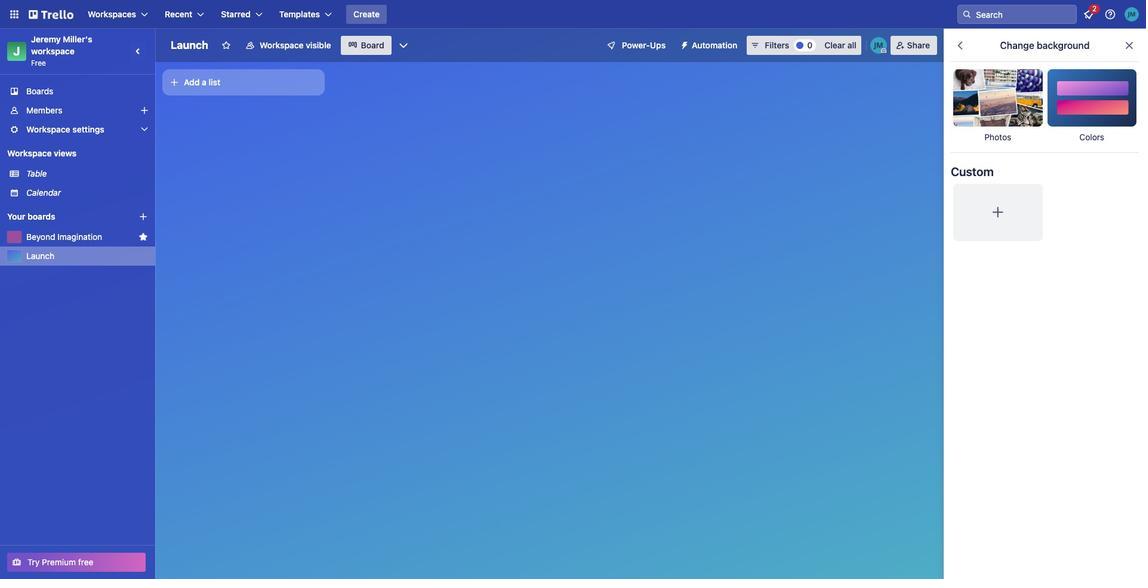 Task type: locate. For each thing, give the bounding box(es) containing it.
1 horizontal spatial jeremy miller (jeremymiller198) image
[[1125, 7, 1139, 21]]

ups
[[650, 40, 666, 50]]

workspace inside button
[[260, 40, 304, 50]]

add
[[184, 77, 200, 87]]

1 vertical spatial launch
[[26, 251, 54, 261]]

jeremy miller (jeremymiller198) image
[[1125, 7, 1139, 21], [870, 37, 887, 54]]

Board name text field
[[165, 36, 214, 55]]

miller's
[[63, 34, 92, 44]]

2 vertical spatial workspace
[[7, 148, 52, 158]]

0 vertical spatial workspace
[[260, 40, 304, 50]]

0
[[807, 40, 813, 50]]

add a list button
[[162, 69, 325, 96]]

members
[[26, 105, 62, 115]]

power-ups button
[[598, 36, 673, 55]]

jeremy miller's workspace link
[[31, 34, 95, 56]]

workspace for workspace views
[[7, 148, 52, 158]]

try premium free
[[27, 557, 93, 567]]

starred button
[[214, 5, 270, 24]]

workspace down members
[[26, 124, 70, 134]]

calendar
[[26, 187, 61, 198]]

starred
[[221, 9, 251, 19]]

1 horizontal spatial launch
[[171, 39, 208, 51]]

filters
[[765, 40, 789, 50]]

jeremy
[[31, 34, 61, 44]]

workspace visible
[[260, 40, 331, 50]]

workspaces button
[[81, 5, 155, 24]]

imagination
[[57, 232, 102, 242]]

launch down beyond
[[26, 251, 54, 261]]

workspace views
[[7, 148, 76, 158]]

board link
[[341, 36, 392, 55]]

this member is an admin of this board. image
[[881, 48, 886, 54]]

workspace navigation collapse icon image
[[130, 43, 147, 60]]

clear
[[825, 40, 845, 50]]

1 vertical spatial workspace
[[26, 124, 70, 134]]

workspace up table
[[7, 148, 52, 158]]

jeremy miller (jeremymiller198) image right "all" on the right
[[870, 37, 887, 54]]

launch
[[171, 39, 208, 51], [26, 251, 54, 261]]

workspace
[[31, 46, 75, 56]]

workspace
[[260, 40, 304, 50], [26, 124, 70, 134], [7, 148, 52, 158]]

recent
[[165, 9, 192, 19]]

automation
[[692, 40, 737, 50]]

templates
[[279, 9, 320, 19]]

workspace down the templates
[[260, 40, 304, 50]]

share
[[907, 40, 930, 50]]

workspace settings button
[[0, 120, 155, 139]]

0 vertical spatial launch
[[171, 39, 208, 51]]

your boards
[[7, 211, 55, 221]]

change
[[1000, 40, 1034, 51]]

list
[[209, 77, 220, 87]]

calendar link
[[26, 187, 148, 199]]

boards
[[27, 211, 55, 221]]

colors
[[1080, 132, 1104, 142]]

boards
[[26, 86, 53, 96]]

0 horizontal spatial jeremy miller (jeremymiller198) image
[[870, 37, 887, 54]]

workspace inside dropdown button
[[26, 124, 70, 134]]

j
[[13, 44, 20, 58]]

boards link
[[0, 82, 155, 101]]

your boards with 2 items element
[[7, 210, 121, 224]]

2 notifications image
[[1082, 7, 1096, 21]]

Search field
[[972, 5, 1076, 23]]

search image
[[962, 10, 972, 19]]

back to home image
[[29, 5, 73, 24]]

primary element
[[0, 0, 1146, 29]]

0 vertical spatial jeremy miller (jeremymiller198) image
[[1125, 7, 1139, 21]]

launch down recent dropdown button
[[171, 39, 208, 51]]

table
[[26, 168, 47, 178]]

jeremy miller (jeremymiller198) image right open information menu image
[[1125, 7, 1139, 21]]

beyond imagination link
[[26, 231, 134, 243]]



Task type: vqa. For each thing, say whether or not it's contained in the screenshot.
views
yes



Task type: describe. For each thing, give the bounding box(es) containing it.
j link
[[7, 42, 26, 61]]

add board image
[[138, 212, 148, 221]]

free
[[78, 557, 93, 567]]

open information menu image
[[1104, 8, 1116, 20]]

photos
[[985, 132, 1011, 142]]

workspace for workspace settings
[[26, 124, 70, 134]]

add a list
[[184, 77, 220, 87]]

members link
[[0, 101, 155, 120]]

customize views image
[[397, 39, 409, 51]]

create
[[353, 9, 380, 19]]

1 vertical spatial jeremy miller (jeremymiller198) image
[[870, 37, 887, 54]]

power-ups
[[622, 40, 666, 50]]

launch inside board name text field
[[171, 39, 208, 51]]

background
[[1037, 40, 1090, 51]]

board
[[361, 40, 384, 50]]

settings
[[72, 124, 104, 134]]

starred icon image
[[138, 232, 148, 242]]

templates button
[[272, 5, 339, 24]]

table link
[[26, 168, 148, 180]]

jeremy miller's workspace free
[[31, 34, 95, 67]]

launch link
[[26, 250, 148, 262]]

your
[[7, 211, 25, 221]]

sm image
[[675, 36, 692, 53]]

workspace for workspace visible
[[260, 40, 304, 50]]

all
[[848, 40, 856, 50]]

visible
[[306, 40, 331, 50]]

premium
[[42, 557, 76, 567]]

change background
[[1000, 40, 1090, 51]]

power-
[[622, 40, 650, 50]]

try
[[27, 557, 40, 567]]

automation button
[[675, 36, 745, 55]]

share button
[[891, 36, 937, 55]]

create button
[[346, 5, 387, 24]]

workspaces
[[88, 9, 136, 19]]

beyond imagination
[[26, 232, 102, 242]]

views
[[54, 148, 76, 158]]

clear all
[[825, 40, 856, 50]]

0 horizontal spatial launch
[[26, 251, 54, 261]]

workspace visible button
[[238, 36, 338, 55]]

custom
[[951, 165, 994, 178]]

workspace settings
[[26, 124, 104, 134]]

free
[[31, 59, 46, 67]]

clear all button
[[820, 36, 861, 55]]

star or unstar board image
[[221, 41, 231, 50]]

beyond
[[26, 232, 55, 242]]

recent button
[[158, 5, 212, 24]]

a
[[202, 77, 206, 87]]

try premium free button
[[7, 553, 146, 572]]



